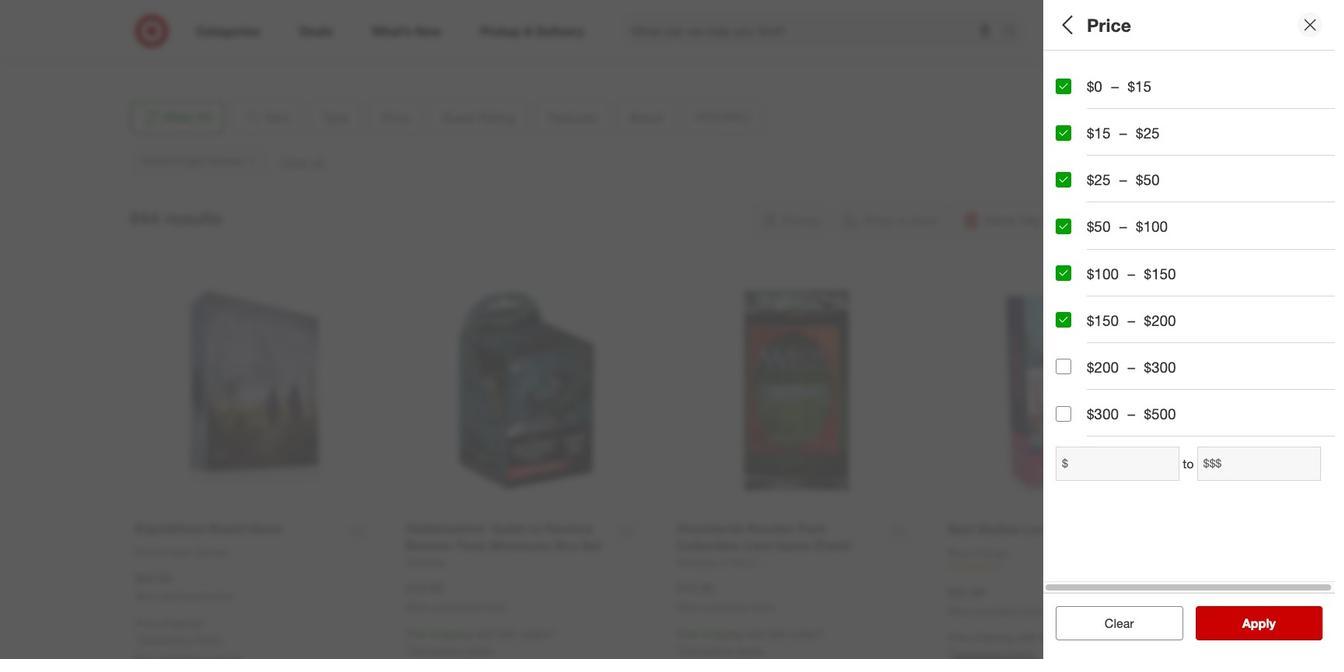Task type: locate. For each thing, give the bounding box(es) containing it.
results for see results
[[1252, 615, 1292, 631]]

stock
[[1182, 391, 1218, 409]]

$35 down the $20.99 when purchased online
[[1040, 631, 1058, 644]]

clear for clear
[[1105, 615, 1134, 631]]

online inside the $20.99 when purchased online
[[1022, 605, 1047, 617]]

$35
[[499, 627, 516, 640], [769, 627, 787, 640], [1040, 631, 1058, 644]]

1 horizontal spatial $200
[[1144, 311, 1176, 329]]

free for $20.99
[[948, 631, 969, 644]]

Include out of stock checkbox
[[1056, 393, 1071, 408]]

apply.
[[194, 633, 224, 646], [465, 643, 494, 657], [736, 643, 765, 657]]

1 horizontal spatial results
[[1252, 615, 1292, 631]]

apply. down $18.99 when purchased online
[[465, 643, 494, 657]]

price
[[1087, 14, 1131, 35], [1056, 116, 1092, 134]]

free
[[135, 616, 157, 630], [406, 627, 428, 640], [677, 627, 699, 640], [948, 631, 969, 644]]

$15  –  $25
[[1087, 124, 1160, 142]]

1 horizontal spatial exclusions
[[410, 643, 462, 657]]

$20.99 when purchased online
[[948, 584, 1047, 617]]

2 horizontal spatial exclusions apply. button
[[681, 643, 765, 658]]

$25 right "$25  –  $50" option
[[1087, 171, 1111, 189]]

1 vertical spatial $0
[[1056, 136, 1067, 149]]

0 horizontal spatial with
[[475, 627, 496, 640]]

2 horizontal spatial apply.
[[736, 643, 765, 657]]

when for $18.99
[[406, 602, 430, 613]]

free down $20.99 at the right of the page
[[948, 631, 969, 644]]

when inside $15.95 when purchased online
[[677, 602, 701, 613]]

2 horizontal spatial $50
[[1229, 136, 1246, 149]]

free down $84.95
[[135, 616, 157, 630]]

None text field
[[1056, 447, 1180, 481], [1197, 447, 1321, 481], [1056, 447, 1180, 481], [1197, 447, 1321, 481]]

1 horizontal spatial games;
[[1156, 81, 1194, 94]]

2 horizontal spatial with
[[1017, 631, 1037, 644]]

free shipping with $35 orders*
[[948, 631, 1096, 644]]

price inside 'price $0  –  $15; $15  –  $25; $25  –  $50; $50  –  $100; $100  –'
[[1056, 116, 1092, 134]]

when inside the $20.99 when purchased online
[[948, 605, 972, 617]]

* down "$15.95"
[[677, 643, 681, 657]]

guest rating
[[1056, 176, 1147, 193]]

purchased inside $84.95 when purchased online
[[162, 591, 207, 603]]

$35 for $15.95
[[769, 627, 787, 640]]

$100 up brand
[[1087, 264, 1119, 282]]

$35 down $15.95 when purchased online
[[769, 627, 787, 640]]

$50 right $50  –  $100 option
[[1087, 217, 1111, 235]]

$50  –  $100
[[1087, 217, 1168, 235]]

0 vertical spatial $300
[[1144, 358, 1176, 376]]

free shipping with $35 orders* * exclusions apply. for $15.95
[[677, 627, 825, 657]]

$15 right $15; at the top of page
[[1109, 136, 1127, 149]]

0 horizontal spatial games;
[[1088, 81, 1126, 94]]

purchased
[[162, 591, 207, 603], [433, 602, 477, 613], [704, 602, 748, 613], [975, 605, 1019, 617]]

when for $15.95
[[677, 602, 701, 613]]

purchased for $15.95
[[704, 602, 748, 613]]

with
[[475, 627, 496, 640], [746, 627, 766, 640], [1017, 631, 1037, 644]]

0 vertical spatial $150
[[1144, 264, 1176, 282]]

exclusions apply. button down $15.95 when purchased online
[[681, 643, 765, 658]]

when inside $84.95 when purchased online
[[135, 591, 160, 603]]

rating
[[1101, 176, 1147, 193]]

What can we help you find? suggestions appear below search field
[[622, 14, 1007, 48]]

exclusions for $18.99
[[410, 643, 462, 657]]

price inside dialog
[[1087, 14, 1131, 35]]

2 horizontal spatial orders*
[[1061, 631, 1096, 644]]

0 horizontal spatial exclusions
[[139, 633, 191, 646]]

with for $15.95
[[746, 627, 766, 640]]

all filters
[[1056, 14, 1131, 35]]

2 horizontal spatial $35
[[1040, 631, 1058, 644]]

games; left 'card'
[[1088, 81, 1126, 94]]

search
[[996, 25, 1033, 40]]

with down $15.95 when purchased online
[[746, 627, 766, 640]]

shipping down $18.99 when purchased online
[[431, 627, 472, 640]]

$0
[[1087, 77, 1102, 95], [1056, 136, 1067, 149]]

$50 inside 'price $0  –  $15; $15  –  $25; $25  –  $50; $50  –  $100; $100  –'
[[1229, 136, 1246, 149]]

$25
[[1136, 124, 1160, 142], [1169, 136, 1187, 149], [1087, 171, 1111, 189]]

1 vertical spatial price
[[1056, 116, 1092, 134]]

$150
[[1144, 264, 1176, 282], [1087, 311, 1119, 329]]

0 vertical spatial $100
[[1295, 136, 1318, 149]]

when inside $18.99 when purchased online
[[406, 602, 430, 613]]

purchased down $18.99
[[433, 602, 477, 613]]

$15
[[1128, 77, 1152, 95], [1087, 124, 1111, 142], [1109, 136, 1127, 149]]

orders* for $15.95
[[790, 627, 825, 640]]

exclusions down $84.95 when purchased online
[[139, 633, 191, 646]]

$50 right $50;
[[1229, 136, 1246, 149]]

out
[[1139, 391, 1161, 409]]

0 horizontal spatial apply.
[[194, 633, 224, 646]]

1 vertical spatial $150
[[1087, 311, 1119, 329]]

wi
[[193, 29, 206, 42]]

0 horizontal spatial free shipping with $35 orders* * exclusions apply.
[[406, 627, 554, 657]]

when for $84.95
[[135, 591, 160, 603]]

all filters dialog
[[1043, 0, 1335, 659]]

apply
[[1242, 615, 1276, 631]]

$100 inside 'price $0  –  $15; $15  –  $25; $25  –  $50; $50  –  $100; $100  –'
[[1295, 136, 1318, 149]]

0 vertical spatial price
[[1087, 14, 1131, 35]]

purchased down "$15.95"
[[704, 602, 748, 613]]

$300 right $300  –  $500 option at the right
[[1087, 405, 1119, 422]]

1
[[996, 561, 1001, 573]]

when down $84.95
[[135, 591, 160, 603]]

exclusions
[[139, 633, 191, 646], [410, 643, 462, 657], [681, 643, 733, 657]]

online inside $18.99 when purchased online
[[480, 602, 505, 613]]

cards;
[[1290, 81, 1322, 94]]

0 horizontal spatial results
[[164, 207, 222, 229]]

clear left all
[[1097, 615, 1126, 631]]

clear down 1 link
[[1105, 615, 1134, 631]]

results right see
[[1252, 615, 1292, 631]]

$50
[[1229, 136, 1246, 149], [1136, 171, 1160, 189], [1087, 217, 1111, 235]]

$150  –  $200
[[1087, 311, 1176, 329]]

$25  –  $50 checkbox
[[1056, 172, 1071, 187]]

2 horizontal spatial exclusions
[[681, 643, 733, 657]]

orders* for $18.99
[[519, 627, 554, 640]]

1 horizontal spatial with
[[746, 627, 766, 640]]

2 vertical spatial $100
[[1087, 264, 1119, 282]]

online for $84.95
[[209, 591, 234, 603]]

$200
[[1144, 311, 1176, 329], [1087, 358, 1119, 376]]

0 vertical spatial $0
[[1087, 77, 1102, 95]]

0 horizontal spatial $100
[[1087, 264, 1119, 282]]

ga
[[1325, 81, 1335, 94]]

1 horizontal spatial $25
[[1136, 124, 1160, 142]]

free shipping with $35 orders* * exclusions apply.
[[406, 627, 554, 657], [677, 627, 825, 657]]

with down the $20.99 when purchased online
[[1017, 631, 1037, 644]]

clear
[[1097, 615, 1126, 631], [1105, 615, 1134, 631]]

1 horizontal spatial orders*
[[790, 627, 825, 640]]

price up $15; at the top of page
[[1056, 116, 1092, 134]]

apply. for $18.99
[[465, 643, 494, 657]]

$15 inside 'price $0  –  $15; $15  –  $25; $25  –  $50; $50  –  $100; $100  –'
[[1109, 136, 1127, 149]]

1 vertical spatial $50
[[1136, 171, 1160, 189]]

online inside $84.95 when purchased online
[[209, 591, 234, 603]]

when down "$15.95"
[[677, 602, 701, 613]]

$0 right board
[[1087, 77, 1102, 95]]

1 horizontal spatial apply.
[[465, 643, 494, 657]]

$0 left $15; at the top of page
[[1056, 136, 1067, 149]]

exclusions apply. button for $15.95
[[681, 643, 765, 658]]

free down $18.99
[[406, 627, 428, 640]]

games;
[[1088, 81, 1126, 94], [1156, 81, 1194, 94]]

2 horizontal spatial $100
[[1295, 136, 1318, 149]]

0 horizontal spatial orders*
[[519, 627, 554, 640]]

shipping inside free shipping * * exclusions apply.
[[160, 616, 202, 630]]

$35 for $20.99
[[1040, 631, 1058, 644]]

$100 right $100;
[[1295, 136, 1318, 149]]

$50 down $25;
[[1136, 171, 1160, 189]]

with down $18.99 when purchased online
[[475, 627, 496, 640]]

apply. down $15.95 when purchased online
[[736, 643, 765, 657]]

when
[[135, 591, 160, 603], [406, 602, 430, 613], [677, 602, 701, 613], [948, 605, 972, 617]]

games; right 'card'
[[1156, 81, 1194, 94]]

shipping for $18.99
[[431, 627, 472, 640]]

results
[[164, 207, 222, 229], [1252, 615, 1292, 631]]

$100 down rating
[[1136, 217, 1168, 235]]

online for $20.99
[[1022, 605, 1047, 617]]

1 horizontal spatial free shipping with $35 orders* * exclusions apply.
[[677, 627, 825, 657]]

1 horizontal spatial exclusions apply. button
[[410, 643, 494, 658]]

1 horizontal spatial $100
[[1136, 217, 1168, 235]]

exclusions apply. button for $18.99
[[410, 643, 494, 658]]

exclusions down $15.95 when purchased online
[[681, 643, 733, 657]]

$50;
[[1205, 136, 1226, 149]]

$15;
[[1086, 136, 1106, 149]]

* down $84.95 when purchased online
[[202, 616, 205, 630]]

card
[[1129, 81, 1153, 94]]

$150 up fpo/apo
[[1087, 311, 1119, 329]]

free shipping with $35 orders* * exclusions apply. down $18.99 when purchased online
[[406, 627, 554, 657]]

free inside free shipping * * exclusions apply.
[[135, 616, 157, 630]]

exclusions down $18.99 when purchased online
[[410, 643, 462, 657]]

when down $18.99
[[406, 602, 430, 613]]

price dialog
[[1043, 0, 1335, 659]]

1 games; from the left
[[1088, 81, 1126, 94]]

1 vertical spatial $200
[[1087, 358, 1119, 376]]

$35 down $18.99 when purchased online
[[499, 627, 516, 640]]

exclusions apply. button down $18.99 when purchased online
[[410, 643, 494, 658]]

$25 right $25;
[[1169, 136, 1187, 149]]

1 horizontal spatial $150
[[1144, 264, 1176, 282]]

2 vertical spatial $50
[[1087, 217, 1111, 235]]

$0 inside price dialog
[[1087, 77, 1102, 95]]

clear all button
[[1056, 606, 1183, 640]]

* down $18.99
[[406, 643, 410, 657]]

purchased inside $18.99 when purchased online
[[433, 602, 477, 613]]

2 free shipping with $35 orders* * exclusions apply. from the left
[[677, 627, 825, 657]]

$15 right $15  –  $25 checkbox
[[1087, 124, 1111, 142]]

$100;
[[1265, 136, 1292, 149]]

shipping down the $20.99 when purchased online
[[972, 631, 1014, 644]]

1 vertical spatial results
[[1252, 615, 1292, 631]]

*
[[202, 616, 205, 630], [135, 633, 139, 646], [406, 643, 410, 657], [677, 643, 681, 657]]

shipping for $20.99
[[972, 631, 1014, 644]]

clear inside button
[[1105, 615, 1134, 631]]

1 link
[[948, 561, 1188, 574]]

0 horizontal spatial $35
[[499, 627, 516, 640]]

apply. inside free shipping * * exclusions apply.
[[194, 633, 224, 646]]

1 horizontal spatial $0
[[1087, 77, 1102, 95]]

results inside button
[[1252, 615, 1292, 631]]

free for $15.95
[[677, 627, 699, 640]]

$200  –  $300 checkbox
[[1056, 359, 1071, 375]]

$0  –  $15
[[1087, 77, 1152, 95]]

apply. down $84.95 when purchased online
[[194, 633, 224, 646]]

guest
[[1056, 176, 1097, 193]]

online for $18.99
[[480, 602, 505, 613]]

all
[[1056, 14, 1077, 35]]

0 vertical spatial $50
[[1229, 136, 1246, 149]]

clear all
[[1097, 615, 1142, 631]]

$300 up include out of stock
[[1144, 358, 1176, 376]]

free shipping with $35 orders* * exclusions apply. down $15.95 when purchased online
[[677, 627, 825, 657]]

0 vertical spatial results
[[164, 207, 222, 229]]

exclusions apply. button
[[139, 632, 224, 647], [410, 643, 494, 658], [681, 643, 765, 658]]

results right 944
[[164, 207, 222, 229]]

search button
[[996, 14, 1033, 51]]

1 vertical spatial $100
[[1136, 217, 1168, 235]]

purchased inside the $20.99 when purchased online
[[975, 605, 1019, 617]]

$100
[[1295, 136, 1318, 149], [1136, 217, 1168, 235], [1087, 264, 1119, 282]]

online
[[209, 591, 234, 603], [480, 602, 505, 613], [751, 602, 776, 613], [1022, 605, 1047, 617]]

1 clear from the left
[[1097, 615, 1126, 631]]

free down "$15.95"
[[677, 627, 699, 640]]

shipping down $15.95 when purchased online
[[702, 627, 743, 640]]

purchased down $20.99 at the right of the page
[[975, 605, 1019, 617]]

$25 down 'card'
[[1136, 124, 1160, 142]]

price right all
[[1087, 14, 1131, 35]]

price $0  –  $15; $15  –  $25; $25  –  $50; $50  –  $100; $100  –  
[[1056, 116, 1335, 149]]

when for $20.99
[[948, 605, 972, 617]]

0 horizontal spatial $300
[[1087, 405, 1119, 422]]

exclusions apply. button down $84.95 when purchased online
[[139, 632, 224, 647]]

when down $20.99 at the right of the page
[[948, 605, 972, 617]]

guest rating button
[[1056, 160, 1335, 214]]

$150 up $150  –  $200
[[1144, 264, 1176, 282]]

orders*
[[519, 627, 554, 640], [790, 627, 825, 640], [1061, 631, 1096, 644]]

0 horizontal spatial $0
[[1056, 136, 1067, 149]]

2 clear from the left
[[1105, 615, 1134, 631]]

clear inside button
[[1097, 615, 1126, 631]]

0 horizontal spatial $50
[[1087, 217, 1111, 235]]

purchased inside $15.95 when purchased online
[[704, 602, 748, 613]]

online inside $15.95 when purchased online
[[751, 602, 776, 613]]

see
[[1226, 615, 1248, 631]]

shipping down $84.95 when purchased online
[[160, 616, 202, 630]]

$0 inside 'price $0  –  $15; $15  –  $25; $25  –  $50; $50  –  $100; $100  –'
[[1056, 136, 1067, 149]]

purchased for $20.99
[[975, 605, 1019, 617]]

shipping
[[160, 616, 202, 630], [431, 627, 472, 640], [702, 627, 743, 640], [972, 631, 1014, 644]]

to
[[1183, 456, 1194, 471]]

purchased up free shipping * * exclusions apply. at the left bottom
[[162, 591, 207, 603]]

1 free shipping with $35 orders* * exclusions apply. from the left
[[406, 627, 554, 657]]

$15 up $15  –  $25 at right top
[[1128, 77, 1152, 95]]

2 horizontal spatial $25
[[1169, 136, 1187, 149]]

$300
[[1144, 358, 1176, 376], [1087, 405, 1119, 422]]

1 horizontal spatial $35
[[769, 627, 787, 640]]

0 horizontal spatial $200
[[1087, 358, 1119, 376]]



Task type: vqa. For each thing, say whether or not it's contained in the screenshot.
Price: low to high
no



Task type: describe. For each thing, give the bounding box(es) containing it.
$50  –  $100 checkbox
[[1056, 219, 1071, 234]]

$25 inside 'price $0  –  $15; $15  –  $25; $25  –  $50; $50  –  $100; $100  –'
[[1169, 136, 1187, 149]]

$18.99 when purchased online
[[406, 581, 505, 613]]

all
[[1130, 615, 1142, 631]]

$20.99
[[948, 584, 985, 600]]

exclusions inside free shipping * * exclusions apply.
[[139, 633, 191, 646]]

type
[[1056, 61, 1089, 79]]

orders* for $20.99
[[1061, 631, 1096, 644]]

free shipping with $35 orders* * exclusions apply. for $18.99
[[406, 627, 554, 657]]

* down $84.95
[[135, 633, 139, 646]]

price for price
[[1087, 14, 1131, 35]]

price for price $0  –  $15; $15  –  $25; $25  –  $50; $50  –  $100; $100  –  
[[1056, 116, 1092, 134]]

$84.95
[[135, 570, 173, 586]]

fpo/apo button
[[1056, 323, 1335, 377]]

shipping for $15.95
[[702, 627, 743, 640]]

apply. for $15.95
[[736, 643, 765, 657]]

0 horizontal spatial $25
[[1087, 171, 1111, 189]]

park
[[226, 13, 248, 26]]

commerce
[[169, 13, 223, 26]]

free shipping * * exclusions apply.
[[135, 616, 224, 646]]

include
[[1087, 391, 1135, 409]]

944 results
[[130, 207, 222, 229]]

trading
[[1251, 81, 1287, 94]]

$200  –  $300
[[1087, 358, 1176, 376]]

with for $20.99
[[1017, 631, 1037, 644]]

purchased for $18.99
[[433, 602, 477, 613]]

brand
[[1056, 284, 1098, 302]]

$35 for $18.99
[[499, 627, 516, 640]]

see results button
[[1195, 606, 1323, 640]]

0 vertical spatial $200
[[1144, 311, 1176, 329]]

944
[[130, 207, 159, 229]]

results for 944 results
[[164, 207, 222, 229]]

$150  –  $200 checkbox
[[1056, 312, 1071, 328]]

,
[[187, 29, 190, 42]]

1 horizontal spatial $50
[[1136, 171, 1160, 189]]

fpo/apo
[[1056, 339, 1123, 357]]

purchased for $84.95
[[162, 591, 207, 603]]

brand button
[[1056, 268, 1335, 323]]

see results
[[1226, 615, 1292, 631]]

with for $18.99
[[475, 627, 496, 640]]

featured
[[1056, 230, 1118, 248]]

2835 commerce park drive fitchburg , wi 53719 us
[[142, 13, 277, 57]]

$100  –  $150
[[1087, 264, 1176, 282]]

2835
[[142, 13, 166, 26]]

apply button
[[1195, 606, 1323, 640]]

$84.95 when purchased online
[[135, 570, 234, 603]]

free for $18.99
[[406, 627, 428, 640]]

53719
[[209, 29, 240, 42]]

2 games; from the left
[[1156, 81, 1194, 94]]

clear button
[[1056, 606, 1183, 640]]

$25;
[[1146, 136, 1166, 149]]

board
[[1056, 81, 1085, 94]]

type board games; card games; collectible trading cards; ga
[[1056, 61, 1335, 94]]

$500
[[1144, 405, 1176, 422]]

$300  –  $500
[[1087, 405, 1176, 422]]

$100  –  $150 checkbox
[[1056, 265, 1071, 281]]

drive
[[251, 13, 277, 26]]

$18.99
[[406, 581, 443, 596]]

featured button
[[1056, 214, 1335, 268]]

fitchburg
[[142, 29, 187, 42]]

$15  –  $25 checkbox
[[1056, 125, 1071, 141]]

filters
[[1082, 14, 1131, 35]]

0 horizontal spatial exclusions apply. button
[[139, 632, 224, 647]]

$25  –  $50
[[1087, 171, 1160, 189]]

$300  –  $500 checkbox
[[1056, 406, 1071, 421]]

of
[[1165, 391, 1178, 409]]

online for $15.95
[[751, 602, 776, 613]]

us
[[142, 44, 157, 57]]

$0  –  $15 checkbox
[[1056, 78, 1071, 94]]

$15.95 when purchased online
[[677, 581, 776, 613]]

clear for clear all
[[1097, 615, 1126, 631]]

include out of stock
[[1087, 391, 1218, 409]]

0 horizontal spatial $150
[[1087, 311, 1119, 329]]

1 horizontal spatial $300
[[1144, 358, 1176, 376]]

1 vertical spatial $300
[[1087, 405, 1119, 422]]

exclusions for $15.95
[[681, 643, 733, 657]]

$15.95
[[677, 581, 714, 596]]

collectible
[[1197, 81, 1248, 94]]



